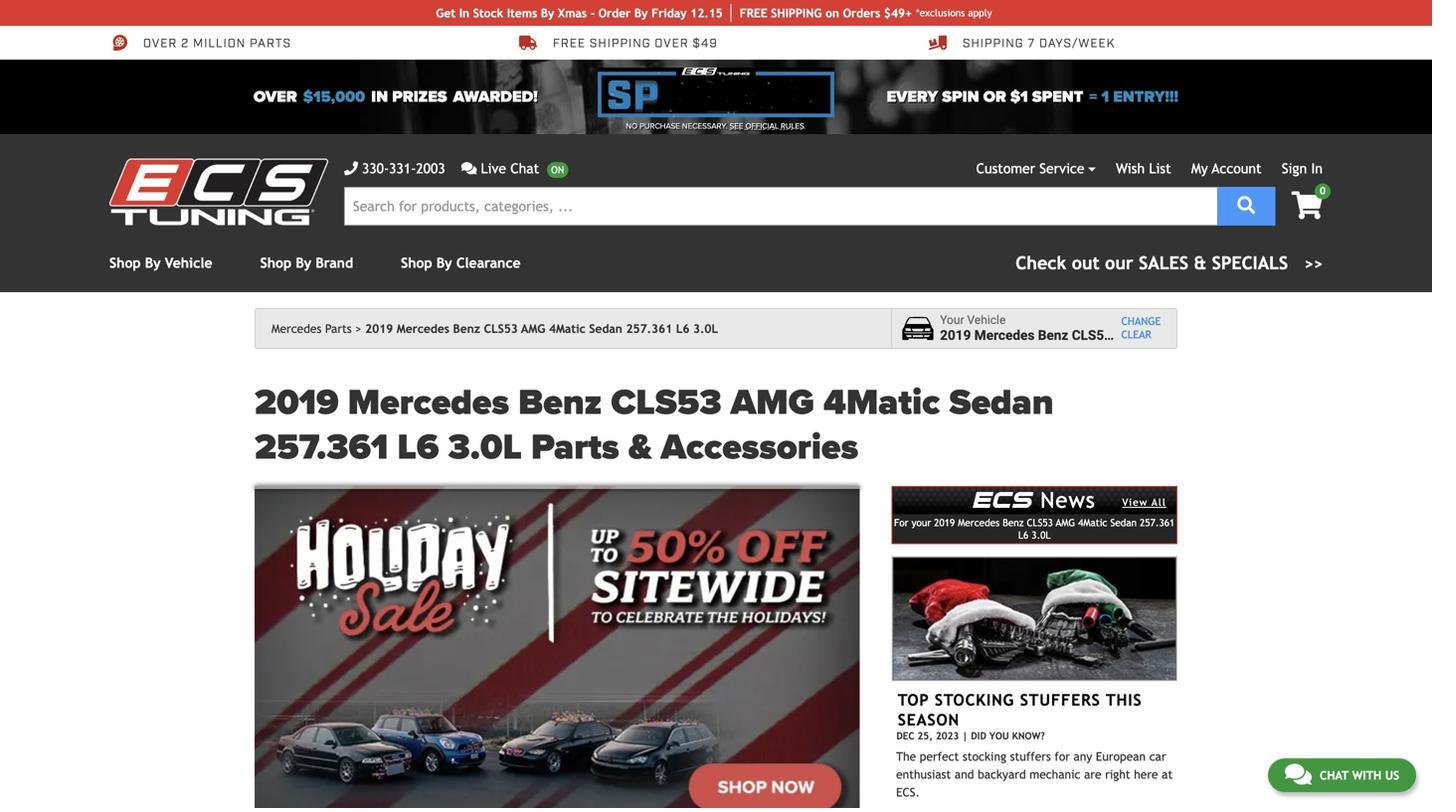 Task type: vqa. For each thing, say whether or not it's contained in the screenshot.
free shipping over $49 link on the top of page
yes



Task type: describe. For each thing, give the bounding box(es) containing it.
Search text field
[[344, 187, 1218, 226]]

sedan inside for your 2019 mercedes benz cls53 amg 4matic sedan 257.361 l6 3.0l
[[1111, 517, 1137, 529]]

mercedes parts link
[[272, 322, 362, 336]]

sedan for 2019 mercedes benz cls53 amg 4matic sedan 257.361 l6 3.0l parts & accessories
[[950, 382, 1054, 425]]

clear link
[[1122, 329, 1162, 342]]

by left xmas
[[541, 6, 555, 20]]

generic - ecs holiday sale image
[[255, 487, 860, 809]]

l6 inside for your 2019 mercedes benz cls53 amg 4matic sedan 257.361 l6 3.0l
[[1019, 530, 1029, 541]]

ecs tuning image
[[109, 159, 328, 225]]

see official rules link
[[730, 120, 805, 132]]

live chat link
[[461, 158, 568, 179]]

by right order
[[635, 6, 648, 20]]

prizes
[[392, 88, 447, 106]]

2019 mercedes benz cls53 amg 4matic sedan 257.361 l6 3.0l parts & accessories
[[255, 382, 1054, 470]]

change link
[[1122, 315, 1162, 329]]

by for shop by clearance
[[437, 255, 452, 271]]

get in stock items by xmas - order by friday 12.15
[[436, 6, 723, 20]]

news
[[1041, 488, 1096, 513]]

at
[[1162, 768, 1173, 782]]

mechanic
[[1030, 768, 1081, 782]]

top stocking stuffers this season link
[[898, 692, 1143, 730]]

view all
[[1123, 497, 1167, 508]]

3.0l inside for your 2019 mercedes benz cls53 amg 4matic sedan 257.361 l6 3.0l
[[1032, 530, 1051, 541]]

amg inside for your 2019 mercedes benz cls53 amg 4matic sedan 257.361 l6 3.0l
[[1056, 517, 1076, 529]]

3.0l for 2019 mercedes benz cls53 amg 4matic sedan 257.361 l6 3.0l parts & accessories
[[448, 426, 522, 470]]

3.0l for 2019 mercedes benz cls53 amg 4matic sedan 257.361 l6 3.0l
[[694, 322, 719, 336]]

your
[[941, 314, 965, 328]]

customer service button
[[977, 158, 1097, 179]]

specials
[[1213, 253, 1289, 274]]

you
[[990, 731, 1010, 742]]

free ship ping on orders $49+ *exclusions apply
[[740, 6, 993, 20]]

free
[[553, 36, 586, 51]]

clear
[[1122, 329, 1152, 341]]

top stocking stuffers this season image
[[892, 557, 1178, 682]]

shop by brand link
[[260, 255, 353, 271]]

amg for 2019 mercedes benz cls53 amg 4matic sedan 257.361 l6 3.0l parts & accessories
[[731, 382, 815, 425]]

entry!!!
[[1114, 88, 1179, 106]]

customer service
[[977, 161, 1085, 177]]

331-
[[389, 161, 416, 177]]

by for shop by brand
[[296, 255, 312, 271]]

list
[[1150, 161, 1172, 177]]

every
[[887, 88, 938, 106]]

& inside 2019 mercedes benz cls53 amg 4matic sedan 257.361 l6 3.0l parts & accessories
[[629, 426, 652, 470]]

benz for 2019 mercedes benz cls53 amg 4matic sedan 257.361 l6 3.0l parts & accessories
[[519, 382, 602, 425]]

free shipping over $49 link
[[519, 34, 718, 52]]

wish list link
[[1117, 161, 1172, 177]]

over for over 2 million parts
[[143, 36, 177, 51]]

ping
[[796, 6, 822, 20]]

free
[[740, 6, 768, 20]]

shipping
[[590, 36, 651, 51]]

change clear
[[1122, 315, 1162, 341]]

top
[[898, 692, 930, 710]]

all
[[1152, 497, 1167, 508]]

xmas
[[558, 6, 587, 20]]

search image
[[1238, 197, 1256, 214]]

sales & specials link
[[1016, 250, 1323, 277]]

sign in link
[[1282, 161, 1323, 177]]

your
[[912, 517, 932, 529]]

enthusiast
[[897, 768, 952, 782]]

0 horizontal spatial vehicle
[[165, 255, 213, 271]]

for
[[895, 517, 909, 529]]

4matic inside for your 2019 mercedes benz cls53 amg 4matic sedan 257.361 l6 3.0l
[[1079, 517, 1108, 529]]

in
[[371, 88, 388, 106]]

benz for 2019 mercedes benz cls53 amg 4matic sedan 257.361 l6 3.0l
[[453, 322, 481, 336]]

4matic for 2019 mercedes benz cls53 amg 4matic sedan 257.361 l6 3.0l
[[549, 322, 586, 336]]

over
[[655, 36, 689, 51]]

12.15
[[691, 6, 723, 20]]

0 vertical spatial chat
[[511, 161, 539, 177]]

$49+
[[885, 6, 912, 20]]

phone image
[[344, 162, 358, 176]]

330-331-2003 link
[[344, 158, 445, 179]]

my
[[1192, 161, 1209, 177]]

rules
[[781, 121, 805, 131]]

$49
[[693, 36, 718, 51]]

million
[[193, 36, 246, 51]]

on
[[826, 6, 840, 20]]

sales
[[1139, 253, 1189, 274]]

cls53 for 2019 mercedes benz cls53 amg 4matic sedan 257.361 l6 3.0l parts & accessories
[[611, 382, 722, 425]]

orders
[[843, 6, 881, 20]]

brand
[[316, 255, 353, 271]]

257.361 inside for your 2019 mercedes benz cls53 amg 4matic sedan 257.361 l6 3.0l
[[1140, 517, 1175, 529]]

shipping 7 days/week
[[963, 36, 1116, 51]]

apply
[[969, 7, 993, 18]]

stocking
[[963, 750, 1007, 764]]

cls53 inside for your 2019 mercedes benz cls53 amg 4matic sedan 257.361 l6 3.0l
[[1027, 517, 1054, 529]]

stuffers
[[1011, 750, 1052, 764]]

account
[[1212, 161, 1262, 177]]

mercedes inside for your 2019 mercedes benz cls53 amg 4matic sedan 257.361 l6 3.0l
[[958, 517, 1000, 529]]

7
[[1028, 36, 1036, 51]]

.
[[805, 121, 807, 131]]

*exclusions apply link
[[916, 5, 993, 20]]

2019 mercedes benz cls53 amg 4matic sedan 257.361 l6 3.0l
[[365, 322, 719, 336]]

see
[[730, 121, 744, 131]]

2023
[[936, 731, 960, 742]]

shop by clearance link
[[401, 255, 521, 271]]



Task type: locate. For each thing, give the bounding box(es) containing it.
1 horizontal spatial parts
[[531, 426, 620, 470]]

european
[[1096, 750, 1146, 764]]

amg for 2019 mercedes benz cls53 amg 4matic sedan 257.361 l6 3.0l
[[521, 322, 546, 336]]

car
[[1150, 750, 1167, 764]]

my account
[[1192, 161, 1262, 177]]

0 horizontal spatial &
[[629, 426, 652, 470]]

1 shop from the left
[[109, 255, 141, 271]]

cls53 inside 2019 mercedes benz cls53 amg 4matic sedan 257.361 l6 3.0l parts & accessories
[[611, 382, 722, 425]]

and
[[955, 768, 975, 782]]

clearance
[[457, 255, 521, 271]]

over 2 million parts link
[[109, 34, 291, 52]]

$1
[[1011, 88, 1029, 106]]

l6 for 2019 mercedes benz cls53 amg 4matic sedan 257.361 l6 3.0l
[[676, 322, 690, 336]]

for
[[1055, 750, 1071, 764]]

benz inside for your 2019 mercedes benz cls53 amg 4matic sedan 257.361 l6 3.0l
[[1003, 517, 1024, 529]]

2 horizontal spatial 257.361
[[1140, 517, 1175, 529]]

vehicle right your
[[968, 314, 1006, 328]]

1 horizontal spatial sedan
[[950, 382, 1054, 425]]

in for sign
[[1312, 161, 1323, 177]]

over for over $15,000 in prizes
[[254, 88, 297, 106]]

2019 down the mercedes parts
[[255, 382, 339, 425]]

shop by vehicle link
[[109, 255, 213, 271]]

2019 inside 2019 mercedes benz cls53 amg 4matic sedan 257.361 l6 3.0l parts & accessories
[[255, 382, 339, 425]]

chat with us link
[[1269, 759, 1417, 793]]

by down ecs tuning image
[[145, 255, 161, 271]]

shop for shop by vehicle
[[109, 255, 141, 271]]

0 horizontal spatial chat
[[511, 161, 539, 177]]

l6 inside 2019 mercedes benz cls53 amg 4matic sedan 257.361 l6 3.0l parts & accessories
[[398, 426, 439, 470]]

0 horizontal spatial in
[[459, 6, 470, 20]]

0 horizontal spatial cls53
[[484, 322, 518, 336]]

2 vertical spatial 2019
[[935, 517, 955, 529]]

stocking
[[935, 692, 1015, 710]]

0 vertical spatial 3.0l
[[694, 322, 719, 336]]

2 horizontal spatial amg
[[1056, 517, 1076, 529]]

2
[[181, 36, 189, 51]]

1 vertical spatial sedan
[[950, 382, 1054, 425]]

3.0l inside 2019 mercedes benz cls53 amg 4matic sedan 257.361 l6 3.0l parts & accessories
[[448, 426, 522, 470]]

1 vertical spatial benz
[[519, 382, 602, 425]]

over down parts at the top of page
[[254, 88, 297, 106]]

season
[[898, 712, 960, 730]]

every spin or $1 spent = 1 entry!!!
[[887, 88, 1179, 106]]

2019 for 2019 mercedes benz cls53 amg 4matic sedan 257.361 l6 3.0l
[[365, 322, 393, 336]]

=
[[1090, 88, 1098, 106]]

0 link
[[1276, 184, 1331, 221]]

1 vertical spatial parts
[[531, 426, 620, 470]]

parts
[[250, 36, 291, 51]]

service
[[1040, 161, 1085, 177]]

0 vertical spatial benz
[[453, 322, 481, 336]]

by for shop by vehicle
[[145, 255, 161, 271]]

over left 2
[[143, 36, 177, 51]]

spent
[[1033, 88, 1084, 106]]

1 vertical spatial chat
[[1320, 769, 1349, 783]]

sedan for 2019 mercedes benz cls53 amg 4matic sedan 257.361 l6 3.0l
[[589, 322, 623, 336]]

2 horizontal spatial shop
[[401, 255, 432, 271]]

1 vertical spatial &
[[629, 426, 652, 470]]

0 vertical spatial parts
[[325, 322, 352, 336]]

accessories
[[661, 426, 859, 470]]

2 vertical spatial l6
[[1019, 530, 1029, 541]]

2 vertical spatial amg
[[1056, 517, 1076, 529]]

benz down "shop by clearance" link
[[453, 322, 481, 336]]

257.361 for 2019 mercedes benz cls53 amg 4matic sedan 257.361 l6 3.0l parts & accessories
[[255, 426, 388, 470]]

0 vertical spatial l6
[[676, 322, 690, 336]]

ecs news
[[974, 485, 1096, 513]]

0 vertical spatial 4matic
[[549, 322, 586, 336]]

benz down ecs
[[1003, 517, 1024, 529]]

1 vertical spatial over
[[254, 88, 297, 106]]

2 vertical spatial 3.0l
[[1032, 530, 1051, 541]]

0 vertical spatial amg
[[521, 322, 546, 336]]

1 horizontal spatial 257.361
[[626, 322, 673, 336]]

backyard
[[978, 768, 1027, 782]]

shop for shop by clearance
[[401, 255, 432, 271]]

0 horizontal spatial parts
[[325, 322, 352, 336]]

2019 for 2019 mercedes benz cls53 amg 4matic sedan 257.361 l6 3.0l parts & accessories
[[255, 382, 339, 425]]

customer
[[977, 161, 1036, 177]]

ecs.
[[897, 786, 920, 800]]

this
[[1107, 692, 1143, 710]]

comments image
[[1285, 763, 1312, 787]]

shipping 7 days/week link
[[929, 34, 1116, 52]]

sales & specials
[[1139, 253, 1289, 274]]

3 shop from the left
[[401, 255, 432, 271]]

1 vertical spatial 4matic
[[824, 382, 941, 425]]

2 horizontal spatial 2019
[[935, 517, 955, 529]]

0 vertical spatial over
[[143, 36, 177, 51]]

1 horizontal spatial 4matic
[[824, 382, 941, 425]]

0
[[1320, 185, 1326, 197]]

0 vertical spatial cls53
[[484, 322, 518, 336]]

$15,000
[[303, 88, 365, 106]]

2 vertical spatial sedan
[[1111, 517, 1137, 529]]

0 horizontal spatial l6
[[398, 426, 439, 470]]

perfect
[[920, 750, 960, 764]]

1 vertical spatial l6
[[398, 426, 439, 470]]

2019 inside for your 2019 mercedes benz cls53 amg 4matic sedan 257.361 l6 3.0l
[[935, 517, 955, 529]]

0 vertical spatial in
[[459, 6, 470, 20]]

chat right live
[[511, 161, 539, 177]]

right
[[1106, 768, 1131, 782]]

1 horizontal spatial amg
[[731, 382, 815, 425]]

0 horizontal spatial shop
[[109, 255, 141, 271]]

1 vertical spatial 3.0l
[[448, 426, 522, 470]]

official
[[746, 121, 779, 131]]

in right get
[[459, 6, 470, 20]]

1 vertical spatial in
[[1312, 161, 1323, 177]]

us
[[1386, 769, 1400, 783]]

spin
[[943, 88, 980, 106]]

0 horizontal spatial 3.0l
[[448, 426, 522, 470]]

1 vertical spatial cls53
[[611, 382, 722, 425]]

comments image
[[461, 162, 477, 176]]

0 horizontal spatial 4matic
[[549, 322, 586, 336]]

4matic
[[549, 322, 586, 336], [824, 382, 941, 425], [1079, 517, 1108, 529]]

by left clearance
[[437, 255, 452, 271]]

1 horizontal spatial &
[[1195, 253, 1207, 274]]

4matic inside 2019 mercedes benz cls53 amg 4matic sedan 257.361 l6 3.0l parts & accessories
[[824, 382, 941, 425]]

change
[[1122, 315, 1162, 328]]

any
[[1074, 750, 1093, 764]]

2 vertical spatial 257.361
[[1140, 517, 1175, 529]]

are
[[1085, 768, 1102, 782]]

3.0l
[[694, 322, 719, 336], [448, 426, 522, 470], [1032, 530, 1051, 541]]

1 horizontal spatial 2019
[[365, 322, 393, 336]]

1 horizontal spatial l6
[[676, 322, 690, 336]]

2 horizontal spatial sedan
[[1111, 517, 1137, 529]]

257.361 for 2019 mercedes benz cls53 amg 4matic sedan 257.361 l6 3.0l
[[626, 322, 673, 336]]

1 horizontal spatial 3.0l
[[694, 322, 719, 336]]

by left brand
[[296, 255, 312, 271]]

4matic for 2019 mercedes benz cls53 amg 4matic sedan 257.361 l6 3.0l parts & accessories
[[824, 382, 941, 425]]

over 2 million parts
[[143, 36, 291, 51]]

1 horizontal spatial vehicle
[[968, 314, 1006, 328]]

your vehicle
[[941, 314, 1006, 328]]

1 vertical spatial 257.361
[[255, 426, 388, 470]]

2 horizontal spatial 4matic
[[1079, 517, 1108, 529]]

257.361 inside 2019 mercedes benz cls53 amg 4matic sedan 257.361 l6 3.0l parts & accessories
[[255, 426, 388, 470]]

ecs
[[974, 485, 1033, 513]]

0 horizontal spatial 2019
[[255, 382, 339, 425]]

benz
[[453, 322, 481, 336], [519, 382, 602, 425], [1003, 517, 1024, 529]]

no purchase necessary. see official rules .
[[626, 121, 807, 131]]

0 horizontal spatial sedan
[[589, 322, 623, 336]]

0 horizontal spatial benz
[[453, 322, 481, 336]]

sedan inside 2019 mercedes benz cls53 amg 4matic sedan 257.361 l6 3.0l parts & accessories
[[950, 382, 1054, 425]]

0 vertical spatial vehicle
[[165, 255, 213, 271]]

2 horizontal spatial cls53
[[1027, 517, 1054, 529]]

or
[[984, 88, 1007, 106]]

days/week
[[1040, 36, 1116, 51]]

-
[[591, 6, 595, 20]]

*exclusions
[[916, 7, 966, 18]]

cls53 for 2019 mercedes benz cls53 amg 4matic sedan 257.361 l6 3.0l
[[484, 322, 518, 336]]

live
[[481, 161, 507, 177]]

chat with us
[[1320, 769, 1400, 783]]

over
[[143, 36, 177, 51], [254, 88, 297, 106]]

benz down 2019 mercedes benz cls53 amg 4matic sedan 257.361 l6 3.0l
[[519, 382, 602, 425]]

2 horizontal spatial 3.0l
[[1032, 530, 1051, 541]]

view
[[1123, 497, 1149, 508]]

no
[[626, 121, 638, 131]]

my account link
[[1192, 161, 1262, 177]]

2 vertical spatial cls53
[[1027, 517, 1054, 529]]

sedan
[[589, 322, 623, 336], [950, 382, 1054, 425], [1111, 517, 1137, 529]]

1 horizontal spatial in
[[1312, 161, 1323, 177]]

over inside "link"
[[143, 36, 177, 51]]

amg inside 2019 mercedes benz cls53 amg 4matic sedan 257.361 l6 3.0l parts & accessories
[[731, 382, 815, 425]]

mercedes inside 2019 mercedes benz cls53 amg 4matic sedan 257.361 l6 3.0l parts & accessories
[[348, 382, 509, 425]]

friday
[[652, 6, 687, 20]]

necessary.
[[683, 121, 728, 131]]

ecs tuning 'spin to win' contest logo image
[[598, 68, 835, 117]]

vehicle down ecs tuning image
[[165, 255, 213, 271]]

& inside sales & specials link
[[1195, 253, 1207, 274]]

0 horizontal spatial amg
[[521, 322, 546, 336]]

0 vertical spatial sedan
[[589, 322, 623, 336]]

chat left with
[[1320, 769, 1349, 783]]

order
[[599, 6, 631, 20]]

0 vertical spatial &
[[1195, 253, 1207, 274]]

1 vertical spatial amg
[[731, 382, 815, 425]]

1 horizontal spatial over
[[254, 88, 297, 106]]

1 vertical spatial 2019
[[255, 382, 339, 425]]

l6 for 2019 mercedes benz cls53 amg 4matic sedan 257.361 l6 3.0l parts & accessories
[[398, 426, 439, 470]]

330-331-2003
[[362, 161, 445, 177]]

25,
[[918, 731, 933, 742]]

2 vertical spatial benz
[[1003, 517, 1024, 529]]

1 horizontal spatial benz
[[519, 382, 602, 425]]

2019 right mercedes parts link
[[365, 322, 393, 336]]

1 horizontal spatial shop
[[260, 255, 292, 271]]

in right "sign"
[[1312, 161, 1323, 177]]

in for get
[[459, 6, 470, 20]]

shop by brand
[[260, 255, 353, 271]]

parts inside 2019 mercedes benz cls53 amg 4matic sedan 257.361 l6 3.0l parts & accessories
[[531, 426, 620, 470]]

1 horizontal spatial chat
[[1320, 769, 1349, 783]]

0 vertical spatial 2019
[[365, 322, 393, 336]]

1 horizontal spatial cls53
[[611, 382, 722, 425]]

330-
[[362, 161, 389, 177]]

ship
[[771, 6, 796, 20]]

amg
[[521, 322, 546, 336], [731, 382, 815, 425], [1056, 517, 1076, 529]]

1 vertical spatial vehicle
[[968, 314, 1006, 328]]

2 shop from the left
[[260, 255, 292, 271]]

0 horizontal spatial 257.361
[[255, 426, 388, 470]]

2 horizontal spatial l6
[[1019, 530, 1029, 541]]

benz inside 2019 mercedes benz cls53 amg 4matic sedan 257.361 l6 3.0l parts & accessories
[[519, 382, 602, 425]]

shopping cart image
[[1292, 192, 1323, 219]]

2019 right your
[[935, 517, 955, 529]]

get
[[436, 6, 456, 20]]

free shipping over $49
[[553, 36, 718, 51]]

0 vertical spatial 257.361
[[626, 322, 673, 336]]

shop by clearance
[[401, 255, 521, 271]]

2 horizontal spatial benz
[[1003, 517, 1024, 529]]

2 vertical spatial 4matic
[[1079, 517, 1108, 529]]

|
[[963, 731, 968, 742]]

dec
[[897, 731, 915, 742]]

for your 2019 mercedes benz cls53 amg 4matic sedan 257.361 l6 3.0l
[[895, 517, 1175, 541]]

shop for shop by brand
[[260, 255, 292, 271]]

0 horizontal spatial over
[[143, 36, 177, 51]]

2003
[[416, 161, 445, 177]]



